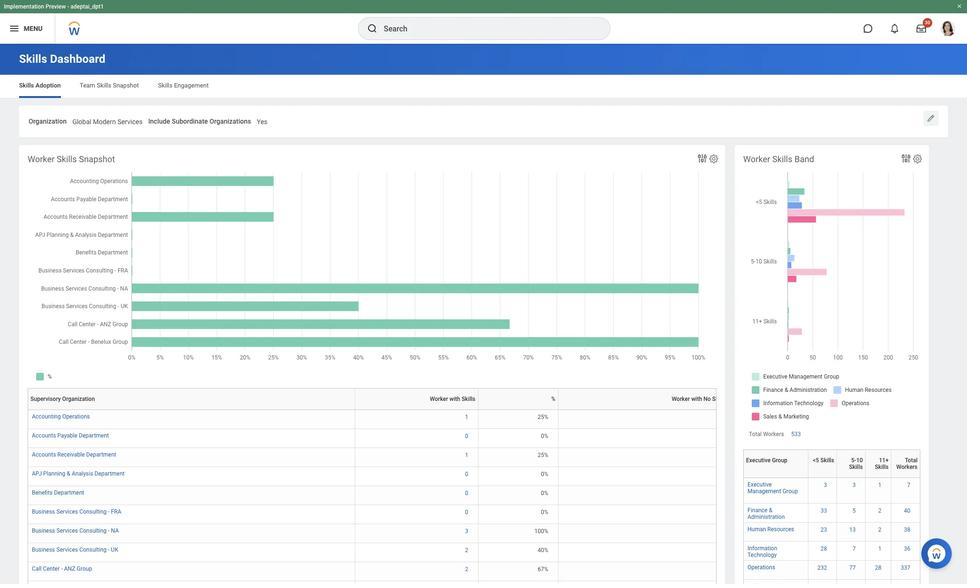 Task type: vqa. For each thing, say whether or not it's contained in the screenshot.


Task type: locate. For each thing, give the bounding box(es) containing it.
% button
[[481, 388, 562, 410]]

1 0 button from the top
[[465, 433, 470, 440]]

1 consulting from the top
[[79, 509, 107, 516]]

2 25% button from the top
[[538, 452, 550, 459]]

- for business services consulting - fra
[[108, 509, 110, 516]]

group inside button
[[772, 458, 788, 464]]

0 horizontal spatial workers
[[763, 431, 784, 438]]

business inside business services consulting - fra link
[[32, 509, 55, 516]]

1 horizontal spatial 28 button
[[875, 565, 883, 572]]

accounts up apj
[[32, 452, 56, 458]]

accounts for accounts receivable department
[[32, 452, 56, 458]]

1 configure and view chart data image from the left
[[697, 153, 708, 164]]

worker for worker skills band
[[743, 154, 770, 164]]

menu button
[[0, 13, 55, 44]]

0 horizontal spatial 3
[[465, 528, 468, 535]]

services up business services consulting - na link
[[56, 509, 78, 516]]

0 vertical spatial total
[[749, 431, 762, 438]]

0 horizontal spatial operations
[[62, 414, 90, 420]]

<5 skills
[[813, 458, 834, 464]]

0 button for &
[[465, 471, 470, 479]]

with
[[450, 396, 460, 403], [691, 396, 702, 403]]

2 0% button from the top
[[541, 471, 550, 479]]

operations down technology
[[748, 565, 775, 571]]

2 business from the top
[[32, 528, 55, 535]]

2 consulting from the top
[[79, 528, 107, 535]]

executive inside executive management group
[[748, 482, 772, 489]]

group right management
[[783, 489, 798, 495]]

snapshot down modern
[[79, 154, 115, 164]]

business for business services consulting - na
[[32, 528, 55, 535]]

1 vertical spatial 28
[[875, 565, 882, 572]]

0 vertical spatial snapshot
[[113, 82, 139, 89]]

0 vertical spatial executive
[[746, 458, 771, 464]]

accounts down 'accounting'
[[32, 433, 56, 439]]

0 button for consulting
[[465, 509, 470, 517]]

accounts receivable department
[[32, 452, 116, 458]]

total workers right 11+
[[896, 458, 918, 471]]

1 horizontal spatial 3
[[824, 482, 827, 489]]

7 down 13 button
[[853, 546, 856, 553]]

configure and view chart data image left configure worker skills band image on the right top of the page
[[900, 153, 912, 164]]

business inside business services consulting - na link
[[32, 528, 55, 535]]

1 25% button from the top
[[538, 414, 550, 421]]

executive management group link
[[748, 480, 798, 495]]

worker with no skills added button
[[561, 396, 744, 403]]

2 25% from the top
[[538, 452, 548, 459]]

analysis
[[72, 471, 93, 478]]

0 horizontal spatial with
[[450, 396, 460, 403]]

configure and view chart data image inside worker skills band element
[[900, 153, 912, 164]]

organization element
[[72, 112, 143, 129]]

group
[[772, 458, 788, 464], [783, 489, 798, 495], [77, 566, 92, 573]]

1 vertical spatial snapshot
[[79, 154, 115, 164]]

business
[[32, 509, 55, 516], [32, 528, 55, 535], [32, 547, 55, 554]]

1 vertical spatial group
[[783, 489, 798, 495]]

0 vertical spatial 28 button
[[821, 546, 829, 553]]

1 vertical spatial &
[[769, 508, 773, 514]]

3 consulting from the top
[[79, 547, 107, 554]]

- left uk
[[108, 547, 110, 554]]

3 0% from the top
[[541, 490, 548, 497]]

business for business services consulting - fra
[[32, 509, 55, 516]]

1 vertical spatial 7
[[853, 546, 856, 553]]

25% button for accounts receivable department
[[538, 452, 550, 459]]

resources
[[768, 527, 794, 533]]

with for skills
[[450, 396, 460, 403]]

executive down executive group
[[748, 482, 772, 489]]

adeptai_dpt1
[[71, 3, 104, 10]]

team
[[80, 82, 95, 89]]

accounts inside "accounts payable department" link
[[32, 433, 56, 439]]

adoption
[[35, 82, 61, 89]]

1 vertical spatial organization
[[62, 396, 95, 403]]

77
[[849, 565, 856, 572]]

%
[[551, 396, 555, 403]]

worker with skills
[[430, 396, 475, 403]]

- left fra in the bottom left of the page
[[108, 509, 110, 516]]

0 vertical spatial operations
[[62, 414, 90, 420]]

& inside finance & administration
[[769, 508, 773, 514]]

configure and view chart data image inside the worker skills snapshot element
[[697, 153, 708, 164]]

1 accounts from the top
[[32, 433, 56, 439]]

3 button for 3
[[824, 482, 829, 490]]

5-10 skills
[[849, 458, 863, 471]]

2 vertical spatial consulting
[[79, 547, 107, 554]]

1 vertical spatial total
[[905, 458, 918, 464]]

1 with from the left
[[450, 396, 460, 403]]

search image
[[367, 23, 378, 34]]

consulting left fra in the bottom left of the page
[[79, 509, 107, 516]]

executive group button
[[746, 450, 812, 479]]

0% button
[[541, 433, 550, 440], [541, 471, 550, 479], [541, 490, 550, 498], [541, 509, 550, 517]]

configure worker skills snapshot image
[[709, 154, 719, 164]]

total workers
[[749, 431, 784, 438], [896, 458, 918, 471]]

total up executive group
[[749, 431, 762, 438]]

services up "call center - anz group" link
[[56, 547, 78, 554]]

3 button
[[824, 482, 829, 490], [853, 482, 857, 490], [465, 528, 470, 536]]

implementation preview -   adeptai_dpt1
[[4, 3, 104, 10]]

4 0 button from the top
[[465, 509, 470, 517]]

tab list
[[10, 75, 958, 98]]

department right analysis at the bottom of the page
[[95, 471, 125, 478]]

& left analysis at the bottom of the page
[[67, 471, 70, 478]]

- left anz
[[61, 566, 63, 573]]

business down benefits
[[32, 509, 55, 516]]

worker with no skills added
[[672, 396, 744, 403]]

- left na
[[108, 528, 110, 535]]

1
[[465, 414, 468, 421], [465, 452, 468, 459], [878, 482, 882, 489], [878, 546, 882, 553]]

2
[[878, 508, 882, 515], [878, 527, 882, 534], [465, 548, 468, 554], [465, 567, 468, 573]]

4 0 from the top
[[465, 509, 468, 516]]

1 horizontal spatial 7 button
[[907, 482, 912, 490]]

-
[[67, 3, 69, 10], [108, 509, 110, 516], [108, 528, 110, 535], [108, 547, 110, 554], [61, 566, 63, 573]]

<5 skills button
[[811, 450, 841, 478]]

0 horizontal spatial configure and view chart data image
[[697, 153, 708, 164]]

0 vertical spatial 25% button
[[538, 414, 550, 421]]

worker with skills button
[[357, 388, 482, 410]]

business services consulting - fra link
[[32, 507, 121, 516]]

1 horizontal spatial total
[[905, 458, 918, 464]]

13
[[849, 527, 856, 534]]

2 horizontal spatial 3 button
[[853, 482, 857, 490]]

total workers button
[[894, 458, 918, 471]]

& inside the apj planning & analysis department link
[[67, 471, 70, 478]]

1 horizontal spatial with
[[691, 396, 702, 403]]

2 0 button from the top
[[465, 471, 470, 479]]

0 vertical spatial total workers
[[749, 431, 784, 438]]

5 button
[[853, 508, 857, 515]]

1 vertical spatial 25% button
[[538, 452, 550, 459]]

1 vertical spatial 25%
[[538, 452, 548, 459]]

1 horizontal spatial &
[[769, 508, 773, 514]]

executive inside button
[[746, 458, 771, 464]]

3 inside the worker skills snapshot element
[[465, 528, 468, 535]]

0 vertical spatial 28
[[821, 546, 827, 553]]

7 button up 77 button
[[853, 546, 857, 553]]

100%
[[535, 528, 548, 535]]

services for business services consulting - na
[[56, 528, 78, 535]]

4 0% button from the top
[[541, 509, 550, 517]]

&
[[67, 471, 70, 478], [769, 508, 773, 514]]

4 0% from the top
[[541, 509, 548, 516]]

worker inside button
[[430, 396, 448, 403]]

edit image
[[926, 114, 936, 123]]

1 vertical spatial 7 button
[[853, 546, 857, 553]]

2 configure and view chart data image from the left
[[900, 153, 912, 164]]

0 horizontal spatial 28
[[821, 546, 827, 553]]

2 with from the left
[[691, 396, 702, 403]]

1 business from the top
[[32, 509, 55, 516]]

organization left global
[[29, 118, 67, 125]]

total workers up executive group
[[749, 431, 784, 438]]

dashboard
[[50, 52, 105, 66]]

1 vertical spatial total workers
[[896, 458, 918, 471]]

0 horizontal spatial &
[[67, 471, 70, 478]]

1 horizontal spatial 3 button
[[824, 482, 829, 490]]

<5
[[813, 458, 819, 464]]

1 0 from the top
[[465, 433, 468, 440]]

0 vertical spatial accounts
[[32, 433, 56, 439]]

supervisory
[[30, 396, 61, 403]]

2 0 from the top
[[465, 471, 468, 478]]

3 0 button from the top
[[465, 490, 470, 498]]

accounting
[[32, 414, 61, 420]]

worker
[[28, 154, 55, 164], [743, 154, 770, 164], [430, 396, 448, 403], [672, 396, 690, 403]]

1 horizontal spatial configure and view chart data image
[[900, 153, 912, 164]]

inbox large image
[[917, 24, 926, 33]]

1 0% button from the top
[[541, 433, 550, 440]]

Search Workday  search field
[[384, 18, 590, 39]]

business services consulting - uk link
[[32, 545, 118, 554]]

executive group
[[746, 458, 788, 464]]

28 button
[[821, 546, 829, 553], [875, 565, 883, 572]]

consulting left na
[[79, 528, 107, 535]]

group right anz
[[77, 566, 92, 573]]

human resources link
[[748, 525, 794, 533]]

workers left 533
[[763, 431, 784, 438]]

group up executive management group link
[[772, 458, 788, 464]]

1 horizontal spatial 7
[[907, 482, 910, 489]]

33 button
[[821, 508, 829, 515]]

operations inside worker skills band element
[[748, 565, 775, 571]]

1 vertical spatial workers
[[896, 464, 918, 471]]

call center - anz group link
[[32, 564, 92, 573]]

apj planning & analysis department link
[[32, 469, 125, 478]]

5-
[[851, 458, 856, 464]]

0% for consulting
[[541, 509, 548, 516]]

0 horizontal spatial total workers
[[749, 431, 784, 438]]

total
[[749, 431, 762, 438], [905, 458, 918, 464]]

notifications large image
[[890, 24, 900, 33]]

business for business services consulting - uk
[[32, 547, 55, 554]]

anz
[[64, 566, 75, 573]]

department
[[79, 433, 109, 439], [86, 452, 116, 458], [95, 471, 125, 478], [54, 490, 84, 497]]

& right finance
[[769, 508, 773, 514]]

department up business services consulting - fra link
[[54, 490, 84, 497]]

2 button
[[878, 508, 883, 515], [878, 527, 883, 534], [465, 547, 470, 555], [465, 566, 470, 574]]

executive up executive management group link
[[746, 458, 771, 464]]

3 business from the top
[[32, 547, 55, 554]]

skills
[[19, 52, 47, 66], [19, 82, 34, 89], [97, 82, 111, 89], [158, 82, 172, 89], [57, 154, 77, 164], [772, 154, 793, 164], [462, 396, 475, 403], [712, 396, 726, 403], [821, 458, 834, 464], [849, 464, 863, 471], [875, 464, 889, 471]]

0 vertical spatial consulting
[[79, 509, 107, 516]]

1 vertical spatial business
[[32, 528, 55, 535]]

organization up accounting operations link on the left of the page
[[62, 396, 95, 403]]

modern
[[93, 118, 116, 126]]

worker for worker with no skills added
[[672, 396, 690, 403]]

0 vertical spatial business
[[32, 509, 55, 516]]

accounts payable department
[[32, 433, 109, 439]]

consulting for fra
[[79, 509, 107, 516]]

business up business services consulting - uk link
[[32, 528, 55, 535]]

0 horizontal spatial 7
[[853, 546, 856, 553]]

services for business services consulting - fra
[[56, 509, 78, 516]]

1 vertical spatial executive
[[748, 482, 772, 489]]

apj planning & analysis department
[[32, 471, 125, 478]]

1 0% from the top
[[541, 433, 548, 440]]

skills dashboard main content
[[0, 44, 967, 585]]

worker for worker with skills
[[430, 396, 448, 403]]

28 button down 23 button
[[821, 546, 829, 553]]

1 vertical spatial operations
[[748, 565, 775, 571]]

0 horizontal spatial 3 button
[[465, 528, 470, 536]]

services up business services consulting - uk link
[[56, 528, 78, 535]]

7 down total workers 'button'
[[907, 482, 910, 489]]

232
[[818, 565, 827, 572]]

services for business services consulting - uk
[[56, 547, 78, 554]]

0 vertical spatial &
[[67, 471, 70, 478]]

25%
[[538, 414, 548, 421], [538, 452, 548, 459]]

0 for consulting
[[465, 509, 468, 516]]

40% button
[[538, 547, 550, 555]]

configure and view chart data image
[[697, 153, 708, 164], [900, 153, 912, 164]]

consulting
[[79, 509, 107, 516], [79, 528, 107, 535], [79, 547, 107, 554]]

1 horizontal spatial 28
[[875, 565, 882, 572]]

2 vertical spatial group
[[77, 566, 92, 573]]

include subordinate organizations element
[[257, 112, 268, 129]]

0% button for &
[[541, 471, 550, 479]]

with inside button
[[450, 396, 460, 403]]

1 horizontal spatial operations
[[748, 565, 775, 571]]

services inside text field
[[117, 118, 143, 126]]

services right modern
[[117, 118, 143, 126]]

snapshot
[[113, 82, 139, 89], [79, 154, 115, 164]]

7
[[907, 482, 910, 489], [853, 546, 856, 553]]

1 horizontal spatial total workers
[[896, 458, 918, 471]]

configure and view chart data image for worker skills snapshot
[[697, 153, 708, 164]]

operations up "accounts payable department" link on the left of the page
[[62, 414, 90, 420]]

snapshot inside tab list
[[113, 82, 139, 89]]

0 horizontal spatial total
[[749, 431, 762, 438]]

profile logan mcneil image
[[940, 21, 956, 38]]

28 for 28 'button' to the bottom
[[875, 565, 882, 572]]

close environment banner image
[[957, 3, 962, 9]]

3 0% button from the top
[[541, 490, 550, 498]]

supervisory organization
[[30, 396, 95, 403]]

11+ skills button
[[868, 450, 895, 478]]

business services consulting - fra
[[32, 509, 121, 516]]

snapshot inside the worker skills snapshot element
[[79, 154, 115, 164]]

menu banner
[[0, 0, 967, 44]]

3
[[824, 482, 827, 489], [853, 482, 856, 489], [465, 528, 468, 535]]

configure and view chart data image for worker skills band
[[900, 153, 912, 164]]

group inside the worker skills snapshot element
[[77, 566, 92, 573]]

snapshot right team
[[113, 82, 139, 89]]

533
[[791, 431, 801, 438]]

1 25% from the top
[[538, 414, 548, 421]]

1 horizontal spatial workers
[[896, 464, 918, 471]]

1 vertical spatial accounts
[[32, 452, 56, 458]]

0 vertical spatial 25%
[[538, 414, 548, 421]]

28 for the left 28 'button'
[[821, 546, 827, 553]]

accounts inside "accounts receivable department" link
[[32, 452, 56, 458]]

0 vertical spatial 7
[[907, 482, 910, 489]]

1 vertical spatial consulting
[[79, 528, 107, 535]]

operations
[[62, 414, 90, 420], [748, 565, 775, 571]]

configure and view chart data image left configure worker skills snapshot image
[[697, 153, 708, 164]]

with for no
[[691, 396, 702, 403]]

23 button
[[821, 527, 829, 534]]

0% button for consulting
[[541, 509, 550, 517]]

2 accounts from the top
[[32, 452, 56, 458]]

tab list containing skills adoption
[[10, 75, 958, 98]]

28 right 77 button
[[875, 565, 882, 572]]

2 vertical spatial business
[[32, 547, 55, 554]]

business up call
[[32, 547, 55, 554]]

business inside business services consulting - uk link
[[32, 547, 55, 554]]

supervisory organization button
[[30, 388, 358, 410]]

human resources
[[748, 527, 794, 533]]

3 button inside the worker skills snapshot element
[[465, 528, 470, 536]]

25% for accounts receivable department
[[538, 452, 548, 459]]

28
[[821, 546, 827, 553], [875, 565, 882, 572]]

include
[[148, 118, 170, 125]]

snapshot for team skills snapshot
[[113, 82, 139, 89]]

- right preview
[[67, 3, 69, 10]]

department up analysis at the bottom of the page
[[86, 452, 116, 458]]

28 down 23 button
[[821, 546, 827, 553]]

28 button right 77 button
[[875, 565, 883, 572]]

7 button down total workers 'button'
[[907, 482, 912, 490]]

consulting left uk
[[79, 547, 107, 554]]

total right 11+
[[905, 458, 918, 464]]

workers right 11+
[[896, 464, 918, 471]]

5-10 skills button
[[840, 450, 869, 478]]

0 vertical spatial group
[[772, 458, 788, 464]]

2 0% from the top
[[541, 471, 548, 478]]

executive for executive group
[[746, 458, 771, 464]]

organization
[[29, 118, 67, 125], [62, 396, 95, 403]]



Task type: describe. For each thing, give the bounding box(es) containing it.
30 button
[[911, 18, 932, 39]]

apj
[[32, 471, 42, 478]]

global modern services
[[72, 118, 143, 126]]

yes
[[257, 118, 268, 126]]

13 button
[[849, 527, 857, 534]]

worker skills band
[[743, 154, 814, 164]]

worker for worker skills snapshot
[[28, 154, 55, 164]]

11+
[[879, 458, 889, 464]]

snapshot for worker skills snapshot
[[79, 154, 115, 164]]

skills dashboard
[[19, 52, 105, 66]]

uk
[[111, 547, 118, 554]]

67% button
[[538, 566, 550, 574]]

accounts for accounts payable department
[[32, 433, 56, 439]]

call
[[32, 566, 42, 573]]

67%
[[538, 567, 548, 573]]

0 for &
[[465, 471, 468, 478]]

0 for department
[[465, 433, 468, 440]]

worker skills band element
[[735, 145, 929, 585]]

337
[[901, 565, 910, 572]]

information technology link
[[748, 544, 777, 559]]

25% button for accounting operations
[[538, 414, 550, 421]]

- inside menu 'banner'
[[67, 3, 69, 10]]

2 horizontal spatial 3
[[853, 482, 856, 489]]

3 for 100%
[[465, 528, 468, 535]]

5
[[853, 508, 856, 515]]

accounts payable department link
[[32, 431, 109, 439]]

group inside executive management group
[[783, 489, 798, 495]]

skills inside "button"
[[875, 464, 889, 471]]

information technology
[[748, 546, 777, 559]]

77 button
[[849, 565, 857, 572]]

business services consulting - na link
[[32, 526, 119, 535]]

consulting for na
[[79, 528, 107, 535]]

worker skills snapshot
[[28, 154, 115, 164]]

0 button for department
[[465, 433, 470, 440]]

global
[[72, 118, 91, 126]]

administration
[[748, 514, 785, 521]]

38
[[904, 527, 910, 534]]

0 vertical spatial 7 button
[[907, 482, 912, 490]]

232 button
[[818, 565, 829, 572]]

finance & administration link
[[748, 506, 785, 521]]

operations inside the worker skills snapshot element
[[62, 414, 90, 420]]

fra
[[111, 509, 121, 516]]

menu
[[24, 25, 43, 32]]

worker skills snapshot element
[[19, 145, 924, 585]]

0% for &
[[541, 471, 548, 478]]

3 for 3
[[824, 482, 827, 489]]

payable
[[57, 433, 77, 439]]

0 horizontal spatial 7 button
[[853, 546, 857, 553]]

receivable
[[57, 452, 85, 458]]

accounting operations link
[[32, 412, 90, 420]]

0 vertical spatial organization
[[29, 118, 67, 125]]

configure worker skills band image
[[912, 154, 923, 164]]

36
[[904, 546, 910, 553]]

3 button for 100%
[[465, 528, 470, 536]]

30
[[925, 20, 930, 25]]

center
[[43, 566, 60, 573]]

10
[[856, 458, 863, 464]]

operations link
[[748, 563, 775, 571]]

call center - anz group
[[32, 566, 92, 573]]

total inside 'button'
[[905, 458, 918, 464]]

0 vertical spatial workers
[[763, 431, 784, 438]]

added
[[728, 396, 744, 403]]

finance & administration
[[748, 508, 785, 521]]

tab list inside skills dashboard main content
[[10, 75, 958, 98]]

benefits department link
[[32, 488, 84, 497]]

benefits department
[[32, 490, 84, 497]]

25% for accounting operations
[[538, 414, 548, 421]]

team skills snapshot
[[80, 82, 139, 89]]

skills adoption
[[19, 82, 61, 89]]

3 0 from the top
[[465, 490, 468, 497]]

management
[[748, 489, 781, 495]]

1 vertical spatial 28 button
[[875, 565, 883, 572]]

33
[[821, 508, 827, 515]]

band
[[795, 154, 814, 164]]

accounts receivable department link
[[32, 450, 116, 458]]

benefits
[[32, 490, 53, 497]]

533 button
[[791, 431, 802, 439]]

23
[[821, 527, 827, 534]]

implementation
[[4, 3, 44, 10]]

11+ skills
[[875, 458, 889, 471]]

department right payable
[[79, 433, 109, 439]]

40 button
[[904, 508, 912, 515]]

na
[[111, 528, 119, 535]]

consulting for uk
[[79, 547, 107, 554]]

planning
[[43, 471, 65, 478]]

workers inside total workers 'button'
[[896, 464, 918, 471]]

Global Modern Services text field
[[72, 112, 143, 129]]

skills engagement
[[158, 82, 209, 89]]

technology
[[748, 552, 777, 559]]

0 horizontal spatial 28 button
[[821, 546, 829, 553]]

business services consulting - uk
[[32, 547, 118, 554]]

40
[[904, 508, 910, 515]]

executive for executive management group
[[748, 482, 772, 489]]

0% button for department
[[541, 433, 550, 440]]

Yes text field
[[257, 112, 268, 129]]

preview
[[46, 3, 66, 10]]

- for business services consulting - na
[[108, 528, 110, 535]]

organization inside button
[[62, 396, 95, 403]]

include subordinate organizations
[[148, 118, 251, 125]]

subordinate
[[172, 118, 208, 125]]

337 button
[[901, 565, 912, 572]]

0% for department
[[541, 433, 548, 440]]

information
[[748, 546, 777, 552]]

- for business services consulting - uk
[[108, 547, 110, 554]]

no
[[704, 396, 711, 403]]

justify image
[[9, 23, 20, 34]]



